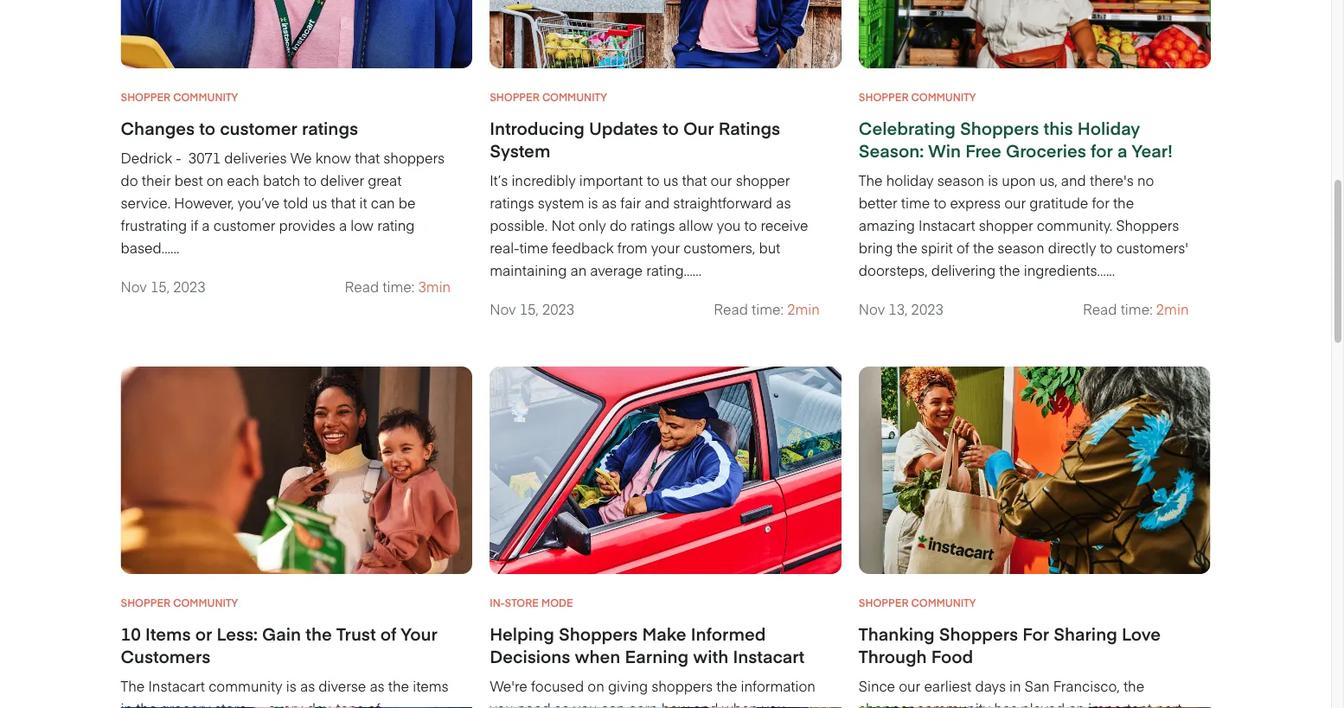 Task type: vqa. For each thing, say whether or not it's contained in the screenshot.


Task type: locate. For each thing, give the bounding box(es) containing it.
can inside helping shoppers make informed decisions when earning with instacart we're focused on giving shoppers the information you need so you can earn how and when yo
[[601, 699, 625, 708]]

the right 'francisco,'
[[1123, 676, 1144, 696]]

the down with
[[716, 676, 737, 696]]

1 vertical spatial shoppers
[[651, 676, 713, 696]]

focused
[[531, 676, 584, 696]]

in left 'grocery'
[[121, 699, 132, 708]]

10 items or less: gain the trust of your customers link
[[121, 622, 451, 675]]

1 horizontal spatial 2min
[[1156, 299, 1189, 318]]

time
[[901, 193, 930, 212], [519, 238, 548, 257]]

1 vertical spatial on
[[588, 676, 604, 696]]

1 horizontal spatial instacart
[[733, 644, 805, 668]]

to left our
[[663, 116, 679, 140]]

time: down customers'
[[1121, 299, 1153, 318]]

1 vertical spatial the
[[121, 676, 145, 696]]

is left upon
[[988, 170, 998, 190]]

0 vertical spatial of
[[957, 238, 969, 257]]

0 horizontal spatial is
[[286, 676, 296, 696]]

shopper community up introducing
[[490, 90, 607, 104]]

shopper
[[121, 90, 170, 104], [490, 90, 540, 104], [859, 90, 909, 104], [121, 596, 170, 610], [859, 596, 909, 610]]

shopper down since
[[859, 699, 913, 708]]

service.
[[121, 193, 171, 212]]

an down 'francisco,'
[[1069, 699, 1085, 708]]

for up 'there's'
[[1091, 138, 1113, 162]]

shopper for changes
[[121, 90, 170, 104]]

the down 'there's'
[[1113, 193, 1134, 212]]

ratings up your
[[631, 215, 675, 235]]

2 horizontal spatial our
[[1004, 193, 1026, 212]]

when down "information"
[[722, 699, 758, 708]]

our down upon
[[1004, 193, 1026, 212]]

and right fair
[[645, 193, 670, 212]]

nov 15, 2023
[[121, 277, 205, 296], [490, 299, 574, 318]]

shopper up introducing
[[490, 90, 540, 104]]

1 horizontal spatial our
[[899, 676, 920, 696]]

1 vertical spatial for
[[1092, 193, 1109, 212]]

0 horizontal spatial community
[[209, 676, 282, 696]]

0 horizontal spatial on
[[207, 170, 223, 190]]

2 horizontal spatial and
[[1061, 170, 1086, 190]]

2 vertical spatial our
[[899, 676, 920, 696]]

that left it
[[331, 193, 356, 212]]

0 horizontal spatial time:
[[383, 277, 415, 296]]

shopper community up 'changes'
[[121, 90, 238, 104]]

0 vertical spatial nov 15, 2023
[[121, 277, 205, 296]]

to left the receive
[[744, 215, 757, 235]]

of
[[957, 238, 969, 257], [380, 622, 396, 646]]

rating…...
[[646, 260, 702, 279]]

10
[[121, 622, 141, 646]]

2 vertical spatial ratings
[[631, 215, 675, 235]]

shoppers up how
[[651, 676, 713, 696]]

has
[[994, 699, 1017, 708]]

1 horizontal spatial is
[[588, 193, 598, 212]]

1 horizontal spatial of
[[957, 238, 969, 257]]

1 horizontal spatial time
[[901, 193, 930, 212]]

so
[[554, 699, 570, 708]]

read down low
[[345, 277, 379, 296]]

2023 down maintaining
[[542, 299, 574, 318]]

2 horizontal spatial instacart
[[919, 215, 975, 235]]

1 vertical spatial customer
[[213, 215, 275, 235]]

2 vertical spatial is
[[286, 676, 296, 696]]

can inside "changes to customer ratings dedrick -  3071 deliveries we know that shoppers do their best on each batch to deliver great service. however, you've told us that it can be frustrating if a customer provides a low rating based…..."
[[371, 193, 395, 212]]

time: left 3min
[[383, 277, 415, 296]]

not
[[551, 215, 575, 235]]

1 horizontal spatial us
[[663, 170, 678, 190]]

1 horizontal spatial nov
[[490, 299, 516, 318]]

2023 right the 13,
[[911, 299, 943, 318]]

time down the holiday
[[901, 193, 930, 212]]

with
[[693, 644, 728, 668]]

1 vertical spatial an
[[1069, 699, 1085, 708]]

0 vertical spatial and
[[1061, 170, 1086, 190]]

1 2min from the left
[[787, 299, 820, 318]]

0 horizontal spatial the
[[121, 676, 145, 696]]

0 horizontal spatial of
[[380, 622, 396, 646]]

as
[[602, 193, 617, 212], [776, 193, 791, 212], [300, 676, 315, 696], [370, 676, 385, 696]]

earn
[[629, 699, 658, 708]]

2min down the receive
[[787, 299, 820, 318]]

receive
[[761, 215, 808, 235]]

when
[[575, 644, 620, 668], [722, 699, 758, 708]]

shopper up straightforward in the right top of the page
[[736, 170, 790, 190]]

can
[[371, 193, 395, 212], [601, 699, 625, 708]]

1 vertical spatial and
[[645, 193, 670, 212]]

0 horizontal spatial do
[[121, 170, 138, 190]]

important up fair
[[579, 170, 643, 190]]

is inside introducing updates to our ratings system it's incredibly important to us that our shopper ratings system is as fair and straightforward as possible. not only do ratings allow you to receive real-time feedback from your customers, but maintaining an average rating…...
[[588, 193, 598, 212]]

0 horizontal spatial 15,
[[151, 277, 170, 296]]

2023 down based…...
[[173, 277, 205, 296]]

0 horizontal spatial 2min
[[787, 299, 820, 318]]

shoppers down mode
[[559, 622, 638, 646]]

community down earliest
[[917, 699, 991, 708]]

15,
[[151, 277, 170, 296], [520, 299, 539, 318]]

0 horizontal spatial in
[[121, 699, 132, 708]]

0 horizontal spatial us
[[312, 193, 327, 212]]

customer up deliveries at the top of page
[[220, 116, 297, 140]]

store
[[505, 596, 539, 610]]

community inside thanking shoppers for sharing love through food since our earliest days in san francisco, the shopper community has played an important par
[[917, 699, 991, 708]]

of inside 10 items or less: gain the trust of your customers the instacart community is as diverse as the items in the grocery store — every day, tens o
[[380, 622, 396, 646]]

us down introducing updates to our ratings system "link"
[[663, 170, 678, 190]]

0 vertical spatial can
[[371, 193, 395, 212]]

1 vertical spatial instacart
[[733, 644, 805, 668]]

thanking
[[859, 622, 935, 646]]

1 vertical spatial of
[[380, 622, 396, 646]]

season up express
[[937, 170, 984, 190]]

average
[[590, 260, 643, 279]]

0 horizontal spatial read time: 2min
[[714, 299, 820, 318]]

1 vertical spatial that
[[682, 170, 707, 190]]

shopper community for introducing
[[490, 90, 607, 104]]

nov for free
[[859, 299, 885, 318]]

need
[[517, 699, 551, 708]]

0 horizontal spatial important
[[579, 170, 643, 190]]

2023
[[173, 277, 205, 296], [542, 299, 574, 318], [911, 299, 943, 318]]

in
[[1009, 676, 1021, 696], [121, 699, 132, 708]]

francisco,
[[1053, 676, 1120, 696]]

0 vertical spatial shoppers
[[383, 148, 445, 167]]

as right diverse
[[370, 676, 385, 696]]

the inside thanking shoppers for sharing love through food since our earliest days in san francisco, the shopper community has played an important par
[[1123, 676, 1144, 696]]

and right how
[[693, 699, 718, 708]]

1 horizontal spatial on
[[588, 676, 604, 696]]

do
[[121, 170, 138, 190], [610, 215, 627, 235]]

1 horizontal spatial read time: 2min
[[1083, 299, 1189, 318]]

1 vertical spatial time
[[519, 238, 548, 257]]

can down giving
[[601, 699, 625, 708]]

you
[[717, 215, 741, 235], [490, 699, 514, 708], [573, 699, 597, 708]]

community up —
[[209, 676, 282, 696]]

0 vertical spatial instacart
[[919, 215, 975, 235]]

read time: 3min
[[345, 277, 451, 296]]

1 horizontal spatial shopper
[[859, 699, 913, 708]]

and inside helping shoppers make informed decisions when earning with instacart we're focused on giving shoppers the information you need so you can earn how and when yo
[[693, 699, 718, 708]]

the inside helping shoppers make informed decisions when earning with instacart we're focused on giving shoppers the information you need so you can earn how and when yo
[[716, 676, 737, 696]]

2 horizontal spatial shopper
[[979, 215, 1033, 235]]

played
[[1021, 699, 1065, 708]]

instacart up "information"
[[733, 644, 805, 668]]

be
[[399, 193, 416, 212]]

1 vertical spatial ratings
[[490, 193, 534, 212]]

15, down based…...
[[151, 277, 170, 296]]

0 horizontal spatial time
[[519, 238, 548, 257]]

community up or
[[173, 596, 238, 610]]

0 horizontal spatial nov
[[121, 277, 147, 296]]

2 2min from the left
[[1156, 299, 1189, 318]]

2 horizontal spatial you
[[717, 215, 741, 235]]

1 vertical spatial in
[[121, 699, 132, 708]]

0 vertical spatial time
[[901, 193, 930, 212]]

our
[[711, 170, 732, 190], [1004, 193, 1026, 212], [899, 676, 920, 696]]

a left low
[[339, 215, 347, 235]]

shoppers for instacart
[[559, 622, 638, 646]]

important inside thanking shoppers for sharing love through food since our earliest days in san francisco, the shopper community has played an important par
[[1088, 699, 1152, 708]]

of left your
[[380, 622, 396, 646]]

time: for us
[[752, 299, 784, 318]]

only
[[578, 215, 606, 235]]

shoppers inside "changes to customer ratings dedrick -  3071 deliveries we know that shoppers do their best on each batch to deliver great service. however, you've told us that it can be frustrating if a customer provides a low rating based…..."
[[383, 148, 445, 167]]

on down 3071
[[207, 170, 223, 190]]

is up only
[[588, 193, 598, 212]]

us right told
[[312, 193, 327, 212]]

in inside 10 items or less: gain the trust of your customers the instacart community is as diverse as the items in the grocery store — every day, tens o
[[121, 699, 132, 708]]

2 horizontal spatial nov
[[859, 299, 885, 318]]

is inside 10 items or less: gain the trust of your customers the instacart community is as diverse as the items in the grocery store — every day, tens o
[[286, 676, 296, 696]]

frustrating
[[121, 215, 187, 235]]

0 vertical spatial do
[[121, 170, 138, 190]]

customer
[[220, 116, 297, 140], [213, 215, 275, 235]]

delivering
[[931, 260, 996, 279]]

shoppers up customers'
[[1116, 215, 1179, 235]]

shopper down express
[[979, 215, 1033, 235]]

0 horizontal spatial shoppers
[[383, 148, 445, 167]]

that up straightforward in the right top of the page
[[682, 170, 707, 190]]

time inside celebrating shoppers this holiday season: win free groceries for a year! the holiday season is upon us, and there's no better time to express our gratitude for the amazing instacart shopper community. shoppers bring the spirit of the season directly to customers' doorsteps, delivering the ingredients…...
[[901, 193, 930, 212]]

that inside introducing updates to our ratings system it's incredibly important to us that our shopper ratings system is as fair and straightforward as possible. not only do ratings allow you to receive real-time feedback from your customers, but maintaining an average rating…...
[[682, 170, 707, 190]]

1 vertical spatial 15,
[[520, 299, 539, 318]]

the
[[859, 170, 883, 190], [121, 676, 145, 696]]

read time: 2min for us
[[714, 299, 820, 318]]

deliver
[[320, 170, 364, 190]]

community up food
[[911, 596, 976, 610]]

shopper up 10
[[121, 596, 170, 610]]

community inside 10 items or less: gain the trust of your customers the instacart community is as diverse as the items in the grocery store — every day, tens o
[[209, 676, 282, 696]]

information
[[741, 676, 815, 696]]

0 vertical spatial shopper
[[736, 170, 790, 190]]

a left year!
[[1118, 138, 1128, 162]]

and inside celebrating shoppers this holiday season: win free groceries for a year! the holiday season is upon us, and there's no better time to express our gratitude for the amazing instacart shopper community. shoppers bring the spirit of the season directly to customers' doorsteps, delivering the ingredients…...
[[1061, 170, 1086, 190]]

shopper community up celebrating
[[859, 90, 976, 104]]

an inside thanking shoppers for sharing love through food since our earliest days in san francisco, the shopper community has played an important par
[[1069, 699, 1085, 708]]

do left the their
[[121, 170, 138, 190]]

season left directly
[[997, 238, 1044, 257]]

0 vertical spatial community
[[209, 676, 282, 696]]

instacart
[[919, 215, 975, 235], [733, 644, 805, 668], [148, 676, 205, 696]]

is up every
[[286, 676, 296, 696]]

0 vertical spatial our
[[711, 170, 732, 190]]

win
[[928, 138, 961, 162]]

1 horizontal spatial you
[[573, 699, 597, 708]]

2 horizontal spatial a
[[1118, 138, 1128, 162]]

0 vertical spatial important
[[579, 170, 643, 190]]

your
[[651, 238, 680, 257]]

updates
[[589, 116, 658, 140]]

1 horizontal spatial time:
[[752, 299, 784, 318]]

on
[[207, 170, 223, 190], [588, 676, 604, 696]]

when up giving
[[575, 644, 620, 668]]

1 vertical spatial can
[[601, 699, 625, 708]]

0 vertical spatial for
[[1091, 138, 1113, 162]]

read time: 2min for year!
[[1083, 299, 1189, 318]]

informed
[[691, 622, 766, 646]]

doorsteps,
[[859, 260, 928, 279]]

1 horizontal spatial can
[[601, 699, 625, 708]]

the left 'grocery'
[[136, 699, 157, 708]]

community up celebrating
[[911, 90, 976, 104]]

shoppers for our
[[939, 622, 1018, 646]]

spirit
[[921, 238, 953, 257]]

ratings
[[302, 116, 358, 140], [490, 193, 534, 212], [631, 215, 675, 235]]

is
[[988, 170, 998, 190], [588, 193, 598, 212], [286, 676, 296, 696]]

1 horizontal spatial read
[[714, 299, 748, 318]]

important
[[579, 170, 643, 190], [1088, 699, 1152, 708]]

2 vertical spatial shopper
[[859, 699, 913, 708]]

1 read time: 2min from the left
[[714, 299, 820, 318]]

2023 for 3071
[[173, 277, 205, 296]]

the right delivering in the top right of the page
[[999, 260, 1020, 279]]

15, down maintaining
[[520, 299, 539, 318]]

time: down but
[[752, 299, 784, 318]]

on left giving
[[588, 676, 604, 696]]

community up 'changes'
[[173, 90, 238, 104]]

you right so
[[573, 699, 597, 708]]

0 vertical spatial when
[[575, 644, 620, 668]]

customers
[[121, 644, 210, 668]]

you down we're
[[490, 699, 514, 708]]

0 horizontal spatial our
[[711, 170, 732, 190]]

shoppers inside helping shoppers make informed decisions when earning with instacart we're focused on giving shoppers the information you need so you can earn how and when yo
[[651, 676, 713, 696]]

shopper for introducing
[[490, 90, 540, 104]]

that up "great" at top left
[[355, 148, 380, 167]]

us inside "changes to customer ratings dedrick -  3071 deliveries we know that shoppers do their best on each batch to deliver great service. however, you've told us that it can be frustrating if a customer provides a low rating based…..."
[[312, 193, 327, 212]]

time up maintaining
[[519, 238, 548, 257]]

gain
[[262, 622, 301, 646]]

our up straightforward in the right top of the page
[[711, 170, 732, 190]]

shoppers inside helping shoppers make informed decisions when earning with instacart we're focused on giving shoppers the information you need so you can earn how and when yo
[[559, 622, 638, 646]]

in-store mode
[[490, 596, 573, 610]]

0 vertical spatial on
[[207, 170, 223, 190]]

1 horizontal spatial important
[[1088, 699, 1152, 708]]

nov for 3071
[[121, 277, 147, 296]]

decisions
[[490, 644, 570, 668]]

0 vertical spatial ratings
[[302, 116, 358, 140]]

2 horizontal spatial ratings
[[631, 215, 675, 235]]

read for year!
[[1083, 299, 1117, 318]]

read down customers,
[[714, 299, 748, 318]]

2 horizontal spatial is
[[988, 170, 998, 190]]

1 vertical spatial do
[[610, 215, 627, 235]]

instacart up 'grocery'
[[148, 676, 205, 696]]

community
[[173, 90, 238, 104], [542, 90, 607, 104], [911, 90, 976, 104], [173, 596, 238, 610], [911, 596, 976, 610]]

2 read time: 2min from the left
[[1083, 299, 1189, 318]]

0 vertical spatial is
[[988, 170, 998, 190]]

as up the receive
[[776, 193, 791, 212]]

customer down you've
[[213, 215, 275, 235]]

can right it
[[371, 193, 395, 212]]

is inside celebrating shoppers this holiday season: win free groceries for a year! the holiday season is upon us, and there's no better time to express our gratitude for the amazing instacart shopper community. shoppers bring the spirit of the season directly to customers' doorsteps, delivering the ingredients…...
[[988, 170, 998, 190]]

a right if
[[202, 215, 210, 235]]

do down fair
[[610, 215, 627, 235]]

shopper inside introducing updates to our ratings system it's incredibly important to us that our shopper ratings system is as fair and straightforward as possible. not only do ratings allow you to receive real-time feedback from your customers, but maintaining an average rating…...
[[736, 170, 790, 190]]

provides
[[279, 215, 335, 235]]

0 vertical spatial that
[[355, 148, 380, 167]]

1 horizontal spatial when
[[722, 699, 758, 708]]

and
[[1061, 170, 1086, 190], [645, 193, 670, 212], [693, 699, 718, 708]]

shoppers up days
[[939, 622, 1018, 646]]

mode
[[541, 596, 573, 610]]

nov 15, 2023 for -
[[121, 277, 205, 296]]

helping shoppers make informed decisions when earning with instacart link
[[490, 622, 820, 675]]

an
[[570, 260, 587, 279], [1069, 699, 1085, 708]]

as up day,
[[300, 676, 315, 696]]

earning
[[625, 644, 689, 668]]

earliest
[[924, 676, 972, 696]]

1 horizontal spatial the
[[859, 170, 883, 190]]

nov 15, 2023 down based…...
[[121, 277, 205, 296]]

from
[[617, 238, 648, 257]]

shopper
[[736, 170, 790, 190], [979, 215, 1033, 235], [859, 699, 913, 708]]

0 horizontal spatial can
[[371, 193, 395, 212]]

nov
[[121, 277, 147, 296], [490, 299, 516, 318], [859, 299, 885, 318]]

in up the has
[[1009, 676, 1021, 696]]

introducing updates to our ratings system link
[[490, 116, 820, 169]]

10 items or less: gain the trust of your customers the instacart community is as diverse as the items in the grocery store — every day, tens o
[[121, 622, 449, 708]]

an down feedback
[[570, 260, 587, 279]]

amazing
[[859, 215, 915, 235]]

of up delivering in the top right of the page
[[957, 238, 969, 257]]

1 vertical spatial when
[[722, 699, 758, 708]]

0 vertical spatial in
[[1009, 676, 1021, 696]]

1 vertical spatial our
[[1004, 193, 1026, 212]]

shopper community for celebrating
[[859, 90, 976, 104]]

less:
[[217, 622, 258, 646]]

instacart up spirit in the top right of the page
[[919, 215, 975, 235]]

ratings inside "changes to customer ratings dedrick -  3071 deliveries we know that shoppers do their best on each batch to deliver great service. however, you've told us that it can be frustrating if a customer provides a low rating based…..."
[[302, 116, 358, 140]]

0 vertical spatial the
[[859, 170, 883, 190]]

shopper up 'changes'
[[121, 90, 170, 104]]

read down ingredients…... on the right of page
[[1083, 299, 1117, 318]]

for
[[1023, 622, 1049, 646]]

shoppers
[[383, 148, 445, 167], [651, 676, 713, 696]]

1 vertical spatial important
[[1088, 699, 1152, 708]]

us
[[663, 170, 678, 190], [312, 193, 327, 212]]

read time: 2min down but
[[714, 299, 820, 318]]

us inside introducing updates to our ratings system it's incredibly important to us that our shopper ratings system is as fair and straightforward as possible. not only do ratings allow you to receive real-time feedback from your customers, but maintaining an average rating…...
[[663, 170, 678, 190]]

upon
[[1002, 170, 1036, 190]]

15, for -
[[151, 277, 170, 296]]

system
[[538, 193, 584, 212]]

0 horizontal spatial season
[[937, 170, 984, 190]]

1 vertical spatial nov 15, 2023
[[490, 299, 574, 318]]

shopper community for changes
[[121, 90, 238, 104]]

community for changes
[[173, 90, 238, 104]]

0 horizontal spatial when
[[575, 644, 620, 668]]

shoppers inside thanking shoppers for sharing love through food since our earliest days in san francisco, the shopper community has played an important par
[[939, 622, 1018, 646]]

rating
[[377, 215, 415, 235]]

2 vertical spatial and
[[693, 699, 718, 708]]

1 vertical spatial is
[[588, 193, 598, 212]]

2 horizontal spatial read
[[1083, 299, 1117, 318]]

to down introducing updates to our ratings system "link"
[[647, 170, 660, 190]]

1 horizontal spatial an
[[1069, 699, 1085, 708]]

and right us,
[[1061, 170, 1086, 190]]

important down 'francisco,'
[[1088, 699, 1152, 708]]



Task type: describe. For each thing, give the bounding box(es) containing it.
better
[[859, 193, 897, 212]]

1 horizontal spatial season
[[997, 238, 1044, 257]]

shopper community up thanking
[[859, 596, 976, 610]]

the inside 10 items or less: gain the trust of your customers the instacart community is as diverse as the items in the grocery store — every day, tens o
[[121, 676, 145, 696]]

how
[[661, 699, 690, 708]]

time: for year!
[[1121, 299, 1153, 318]]

changes to customer ratings dedrick -  3071 deliveries we know that shoppers do their best on each batch to deliver great service. however, you've told us that it can be frustrating if a customer provides a low rating based…...
[[121, 116, 445, 257]]

nov 13, 2023
[[859, 299, 943, 318]]

15, for system
[[520, 299, 539, 318]]

real-
[[490, 238, 519, 257]]

love
[[1122, 622, 1161, 646]]

introducing
[[490, 116, 585, 140]]

shopper up thanking
[[859, 596, 909, 610]]

this
[[1044, 116, 1073, 140]]

their
[[142, 170, 171, 190]]

shopper for celebrating
[[859, 90, 909, 104]]

thanking shoppers for sharing love through food since our earliest days in san francisco, the shopper community has played an important par
[[859, 622, 1182, 708]]

each
[[227, 170, 259, 190]]

gratitude
[[1029, 193, 1088, 212]]

3min
[[418, 277, 451, 296]]

ratings
[[719, 116, 780, 140]]

great
[[368, 170, 402, 190]]

read for us
[[714, 299, 748, 318]]

shopper community up items
[[121, 596, 238, 610]]

the left the items
[[388, 676, 409, 696]]

to right directly
[[1100, 238, 1113, 257]]

season:
[[859, 138, 924, 162]]

2023 for free
[[911, 299, 943, 318]]

community for celebrating
[[911, 90, 976, 104]]

shopper inside celebrating shoppers this holiday season: win free groceries for a year! the holiday season is upon us, and there's no better time to express our gratitude for the amazing instacart shopper community. shoppers bring the spirit of the season directly to customers' doorsteps, delivering the ingredients…...
[[979, 215, 1033, 235]]

instacart inside helping shoppers make informed decisions when earning with instacart we're focused on giving shoppers the information you need so you can earn how and when yo
[[733, 644, 805, 668]]

—
[[250, 699, 264, 708]]

3071
[[188, 148, 221, 167]]

dedrick
[[121, 148, 172, 167]]

express
[[950, 193, 1001, 212]]

low
[[351, 215, 374, 235]]

an inside introducing updates to our ratings system it's incredibly important to us that our shopper ratings system is as fair and straightforward as possible. not only do ratings allow you to receive real-time feedback from your customers, but maintaining an average rating…...
[[570, 260, 587, 279]]

community.
[[1037, 215, 1113, 235]]

the up the "doorsteps," at the top right
[[896, 238, 917, 257]]

items
[[413, 676, 449, 696]]

and inside introducing updates to our ratings system it's incredibly important to us that our shopper ratings system is as fair and straightforward as possible. not only do ratings allow you to receive real-time feedback from your customers, but maintaining an average rating…...
[[645, 193, 670, 212]]

system
[[490, 138, 550, 162]]

our inside introducing updates to our ratings system it's incredibly important to us that our shopper ratings system is as fair and straightforward as possible. not only do ratings allow you to receive real-time feedback from your customers, but maintaining an average rating…...
[[711, 170, 732, 190]]

based…...
[[121, 238, 179, 257]]

on inside helping shoppers make informed decisions when earning with instacart we're focused on giving shoppers the information you need so you can earn how and when yo
[[588, 676, 604, 696]]

helping shoppers make informed decisions when earning with instacart we're focused on giving shoppers the information you need so you can earn how and when yo
[[490, 622, 815, 708]]

free
[[966, 138, 1001, 162]]

in-
[[490, 596, 505, 610]]

important inside introducing updates to our ratings system it's incredibly important to us that our shopper ratings system is as fair and straightforward as possible. not only do ratings allow you to receive real-time feedback from your customers, but maintaining an average rating…...
[[579, 170, 643, 190]]

celebrating shoppers this holiday season: win free groceries for a year! the holiday season is upon us, and there's no better time to express our gratitude for the amazing instacart shopper community. shoppers bring the spirit of the season directly to customers' doorsteps, delivering the ingredients…...
[[859, 116, 1188, 279]]

incredibly
[[512, 170, 576, 190]]

our inside celebrating shoppers this holiday season: win free groceries for a year! the holiday season is upon us, and there's no better time to express our gratitude for the amazing instacart shopper community. shoppers bring the spirit of the season directly to customers' doorsteps, delivering the ingredients…...
[[1004, 193, 1026, 212]]

possible.
[[490, 215, 548, 235]]

on inside "changes to customer ratings dedrick -  3071 deliveries we know that shoppers do their best on each batch to deliver great service. however, you've told us that it can be frustrating if a customer provides a low rating based…..."
[[207, 170, 223, 190]]

it's
[[490, 170, 508, 190]]

10 items or less: gain the trust of your customers image
[[121, 367, 472, 574]]

2min for introducing updates to our ratings system
[[787, 299, 820, 318]]

celebrating shoppers this holiday season: win free groceries for a year! link
[[859, 116, 1189, 169]]

nov 15, 2023 for system
[[490, 299, 574, 318]]

the up delivering in the top right of the page
[[973, 238, 994, 257]]

we're
[[490, 676, 527, 696]]

in inside thanking shoppers for sharing love through food since our earliest days in san francisco, the shopper community has played an important par
[[1009, 676, 1021, 696]]

1 horizontal spatial a
[[339, 215, 347, 235]]

through
[[859, 644, 927, 668]]

however,
[[174, 193, 234, 212]]

to up 3071
[[199, 116, 215, 140]]

every
[[268, 699, 303, 708]]

helping
[[490, 622, 554, 646]]

to down we
[[304, 170, 317, 190]]

do inside introducing updates to our ratings system it's incredibly important to us that our shopper ratings system is as fair and straightforward as possible. not only do ratings allow you to receive real-time feedback from your customers, but maintaining an average rating…...
[[610, 215, 627, 235]]

a inside celebrating shoppers this holiday season: win free groceries for a year! the holiday season is upon us, and there's no better time to express our gratitude for the amazing instacart shopper community. shoppers bring the spirit of the season directly to customers' doorsteps, delivering the ingredients…...
[[1118, 138, 1128, 162]]

shopper inside thanking shoppers for sharing love through food since our earliest days in san francisco, the shopper community has played an important par
[[859, 699, 913, 708]]

items
[[145, 622, 191, 646]]

since
[[859, 676, 895, 696]]

told
[[283, 193, 308, 212]]

our inside thanking shoppers for sharing love through food since our earliest days in san francisco, the shopper community has played an important par
[[899, 676, 920, 696]]

thanking shoppers for sharing love through food link
[[859, 622, 1189, 675]]

bring
[[859, 238, 893, 257]]

batch
[[263, 170, 300, 190]]

time: for that
[[383, 277, 415, 296]]

know
[[315, 148, 351, 167]]

2min for celebrating shoppers this holiday season: win free groceries for a year!
[[1156, 299, 1189, 318]]

you inside introducing updates to our ratings system it's incredibly important to us that our shopper ratings system is as fair and straightforward as possible. not only do ratings allow you to receive real-time feedback from your customers, but maintaining an average rating…...
[[717, 215, 741, 235]]

feedback
[[552, 238, 614, 257]]

year!
[[1132, 138, 1172, 162]]

sharing
[[1054, 622, 1117, 646]]

the inside celebrating shoppers this holiday season: win free groceries for a year! the holiday season is upon us, and there's no better time to express our gratitude for the amazing instacart shopper community. shoppers bring the spirit of the season directly to customers' doorsteps, delivering the ingredients…...
[[859, 170, 883, 190]]

diverse
[[319, 676, 366, 696]]

2 vertical spatial that
[[331, 193, 356, 212]]

tens
[[336, 699, 364, 708]]

day,
[[307, 699, 332, 708]]

1 horizontal spatial ratings
[[490, 193, 534, 212]]

nov for it's
[[490, 299, 516, 318]]

0 vertical spatial customer
[[220, 116, 297, 140]]

0 horizontal spatial you
[[490, 699, 514, 708]]

customers'
[[1116, 238, 1188, 257]]

if
[[190, 215, 198, 235]]

helping shoppers make informed decisions when earning with instacart image
[[490, 367, 841, 574]]

our
[[683, 116, 714, 140]]

deliveries
[[224, 148, 287, 167]]

read for that
[[345, 277, 379, 296]]

instacart inside 10 items or less: gain the trust of your customers the instacart community is as diverse as the items in the grocery store — every day, tens o
[[148, 676, 205, 696]]

0 horizontal spatial a
[[202, 215, 210, 235]]

shoppers for for
[[960, 116, 1039, 140]]

time inside introducing updates to our ratings system it's incredibly important to us that our shopper ratings system is as fair and straightforward as possible. not only do ratings allow you to receive real-time feedback from your customers, but maintaining an average rating…...
[[519, 238, 548, 257]]

we
[[290, 148, 312, 167]]

the right gain
[[306, 622, 332, 646]]

do inside "changes to customer ratings dedrick -  3071 deliveries we know that shoppers do their best on each batch to deliver great service. however, you've told us that it can be frustrating if a customer provides a low rating based…..."
[[121, 170, 138, 190]]

food
[[931, 644, 973, 668]]

as left fair
[[602, 193, 617, 212]]

but
[[759, 238, 780, 257]]

san
[[1025, 676, 1050, 696]]

thanking shoppers for sharing love through food image
[[859, 367, 1210, 574]]

maintaining
[[490, 260, 567, 279]]

changes
[[121, 116, 195, 140]]

grocery
[[160, 699, 211, 708]]

allow
[[679, 215, 713, 235]]

2023 for it's
[[542, 299, 574, 318]]

trust
[[336, 622, 376, 646]]

instacart inside celebrating shoppers this holiday season: win free groceries for a year! the holiday season is upon us, and there's no better time to express our gratitude for the amazing instacart shopper community. shoppers bring the spirit of the season directly to customers' doorsteps, delivering the ingredients…...
[[919, 215, 975, 235]]

ingredients…...
[[1024, 260, 1115, 279]]

groceries
[[1006, 138, 1086, 162]]

giving
[[608, 676, 648, 696]]

community for introducing
[[542, 90, 607, 104]]

no
[[1137, 170, 1154, 190]]

of inside celebrating shoppers this holiday season: win free groceries for a year! the holiday season is upon us, and there's no better time to express our gratitude for the amazing instacart shopper community. shoppers bring the spirit of the season directly to customers' doorsteps, delivering the ingredients…...
[[957, 238, 969, 257]]

straightforward
[[673, 193, 772, 212]]

to left express
[[934, 193, 946, 212]]



